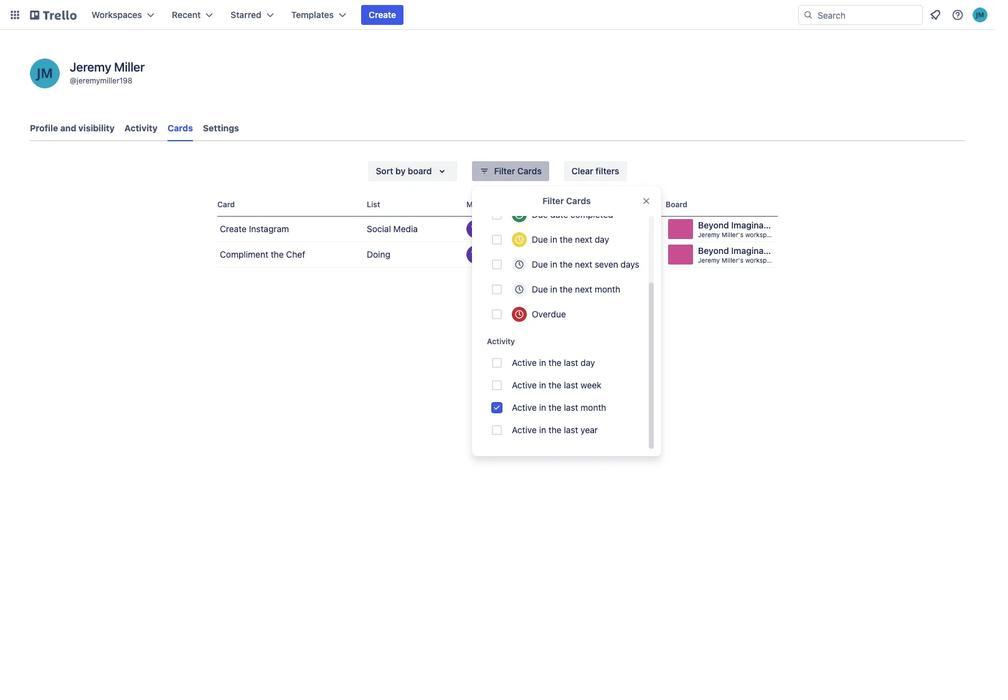 Task type: locate. For each thing, give the bounding box(es) containing it.
last left year
[[564, 425, 578, 435]]

list
[[367, 200, 380, 209]]

terry turtle (terryturtle) image
[[467, 245, 485, 264]]

due up due in the next day
[[532, 209, 548, 220]]

last down active in the last week
[[564, 402, 578, 413]]

the up overdue
[[560, 284, 573, 295]]

cards right activity "link"
[[168, 123, 193, 133]]

1 last from the top
[[564, 358, 578, 368]]

the down due in the next day
[[560, 259, 573, 270]]

1 vertical spatial cards
[[518, 166, 542, 176]]

due for due date completed
[[532, 209, 548, 220]]

jeremy miller (jeremymiller198) image down terry turtle (terryturtle) image
[[483, 245, 502, 264]]

active
[[512, 358, 537, 368], [512, 380, 537, 391], [512, 402, 537, 413], [512, 425, 537, 435]]

activity
[[125, 123, 158, 133], [487, 337, 515, 346]]

the up active in the last year
[[549, 402, 562, 413]]

date for due date
[[589, 200, 605, 209]]

the inside the compliment the chef link
[[271, 249, 284, 260]]

in for active in the last day
[[539, 358, 546, 368]]

0 horizontal spatial filter cards
[[494, 166, 542, 176]]

primary element
[[0, 0, 996, 30]]

recent
[[172, 9, 201, 20]]

1 next from the top
[[575, 234, 593, 245]]

2 beyond imagination jeremy miller's workspace from the top
[[698, 245, 780, 264]]

0 vertical spatial month
[[595, 284, 621, 295]]

1 vertical spatial month
[[581, 402, 606, 413]]

jeremy miller (jeremymiller198) image
[[973, 7, 988, 22], [483, 220, 502, 239], [483, 245, 502, 264]]

month for active in the last month
[[581, 402, 606, 413]]

filter cards up due date completed
[[543, 196, 591, 206]]

settings link
[[203, 117, 239, 140]]

last left week
[[564, 380, 578, 391]]

1 vertical spatial beyond imagination jeremy miller's workspace
[[698, 245, 780, 264]]

card
[[217, 200, 235, 209]]

next for seven
[[575, 259, 593, 270]]

workspace
[[746, 231, 778, 239], [746, 257, 778, 264]]

by
[[396, 166, 406, 176]]

imagination
[[732, 220, 780, 231], [732, 245, 780, 256]]

0 vertical spatial next
[[575, 234, 593, 245]]

active for active in the last year
[[512, 425, 537, 435]]

2 vertical spatial jeremy
[[698, 257, 720, 264]]

sort
[[376, 166, 393, 176]]

day
[[595, 234, 609, 245], [581, 358, 595, 368]]

4 active from the top
[[512, 425, 537, 435]]

cards inside button
[[518, 166, 542, 176]]

0 vertical spatial beyond imagination jeremy miller's workspace
[[698, 220, 780, 239]]

jeremymiller198
[[77, 76, 132, 85]]

2 vertical spatial next
[[575, 284, 593, 295]]

last up active in the last week
[[564, 358, 578, 368]]

1 vertical spatial beyond
[[698, 245, 729, 256]]

create for create
[[369, 9, 396, 20]]

the
[[560, 234, 573, 245], [271, 249, 284, 260], [560, 259, 573, 270], [560, 284, 573, 295], [549, 358, 562, 368], [549, 380, 562, 391], [549, 402, 562, 413], [549, 425, 562, 435]]

date down clear filters button
[[589, 200, 605, 209]]

0 vertical spatial create
[[369, 9, 396, 20]]

2 last from the top
[[564, 380, 578, 391]]

the left 'chef'
[[271, 249, 284, 260]]

next left the seven
[[575, 259, 593, 270]]

active up active in the last week
[[512, 358, 537, 368]]

1 vertical spatial day
[[581, 358, 595, 368]]

sort by board button
[[368, 161, 457, 181]]

1 horizontal spatial activity
[[487, 337, 515, 346]]

day for active in the last day
[[581, 358, 595, 368]]

1 vertical spatial jeremy miller (jeremymiller198) image
[[483, 220, 502, 239]]

4 last from the top
[[564, 425, 578, 435]]

in for active in the last week
[[539, 380, 546, 391]]

beyond imagination jeremy miller's workspace
[[698, 220, 780, 239], [698, 245, 780, 264]]

1 beyond from the top
[[698, 220, 729, 231]]

active for active in the last week
[[512, 380, 537, 391]]

activity up active in the last day
[[487, 337, 515, 346]]

0 vertical spatial beyond
[[698, 220, 729, 231]]

social media
[[367, 224, 418, 234]]

in
[[551, 234, 558, 245], [551, 259, 558, 270], [551, 284, 558, 295], [539, 358, 546, 368], [539, 380, 546, 391], [539, 402, 546, 413], [539, 425, 546, 435]]

create
[[369, 9, 396, 20], [220, 224, 247, 234]]

overdue
[[532, 309, 566, 320]]

open information menu image
[[952, 9, 964, 21]]

in for active in the last year
[[539, 425, 546, 435]]

filter up due date completed
[[543, 196, 564, 206]]

day up dec
[[595, 234, 609, 245]]

1 miller's from the top
[[722, 231, 744, 239]]

last
[[564, 358, 578, 368], [564, 380, 578, 391], [564, 402, 578, 413], [564, 425, 578, 435]]

filter cards up members
[[494, 166, 542, 176]]

doing
[[367, 249, 391, 260]]

week
[[581, 380, 602, 391]]

1 horizontal spatial date
[[589, 200, 605, 209]]

1 vertical spatial jeremy
[[698, 231, 720, 239]]

0 vertical spatial jeremy
[[70, 60, 111, 74]]

miller
[[114, 60, 145, 74]]

cards up due date completed
[[566, 196, 591, 206]]

0 horizontal spatial activity
[[125, 123, 158, 133]]

filter up members
[[494, 166, 515, 176]]

next
[[575, 234, 593, 245], [575, 259, 593, 270], [575, 284, 593, 295]]

in down due date completed
[[551, 234, 558, 245]]

3 last from the top
[[564, 402, 578, 413]]

0 vertical spatial filter
[[494, 166, 515, 176]]

due right ruby anderson (rubyanderson7) image
[[532, 259, 548, 270]]

0 vertical spatial workspace
[[746, 231, 778, 239]]

active in the last month
[[512, 402, 606, 413]]

in down active in the last day
[[539, 380, 546, 391]]

create inside button
[[369, 9, 396, 20]]

1 active from the top
[[512, 358, 537, 368]]

1 horizontal spatial filter cards
[[543, 196, 591, 206]]

back to home image
[[30, 5, 77, 25]]

month
[[595, 284, 621, 295], [581, 402, 606, 413]]

0 vertical spatial cards
[[168, 123, 193, 133]]

close popover image
[[642, 196, 652, 206]]

beyond
[[698, 220, 729, 231], [698, 245, 729, 256]]

1 beyond imagination jeremy miller's workspace from the top
[[698, 220, 780, 239]]

due down clear at top right
[[573, 200, 587, 209]]

profile and visibility link
[[30, 117, 115, 140]]

jeremy
[[70, 60, 111, 74], [698, 231, 720, 239], [698, 257, 720, 264]]

in up active in the last year
[[539, 402, 546, 413]]

cards link
[[168, 117, 193, 141]]

1 vertical spatial workspace
[[746, 257, 778, 264]]

the down active in the last day
[[549, 380, 562, 391]]

active down active in the last month
[[512, 425, 537, 435]]

social
[[367, 224, 391, 234]]

next for day
[[575, 234, 593, 245]]

1 vertical spatial create
[[220, 224, 247, 234]]

due down due date completed
[[532, 234, 548, 245]]

the for due in the next seven days
[[560, 259, 573, 270]]

active down active in the last day
[[512, 380, 537, 391]]

due
[[573, 200, 587, 209], [532, 209, 548, 220], [532, 234, 548, 245], [532, 259, 548, 270], [532, 284, 548, 295]]

2 active from the top
[[512, 380, 537, 391]]

the for active in the last year
[[549, 425, 562, 435]]

jeremy miller (jeremymiller198) image for doing
[[483, 245, 502, 264]]

0 vertical spatial miller's
[[722, 231, 744, 239]]

day up week
[[581, 358, 595, 368]]

2 vertical spatial jeremy miller (jeremymiller198) image
[[483, 245, 502, 264]]

0 vertical spatial imagination
[[732, 220, 780, 231]]

create instagram
[[220, 224, 289, 234]]

visibility
[[78, 123, 115, 133]]

templates button
[[284, 5, 354, 25]]

active in the last year
[[512, 425, 598, 435]]

1 vertical spatial miller's
[[722, 257, 744, 264]]

sort by board
[[376, 166, 432, 176]]

terry turtle (terryturtle) image
[[467, 220, 485, 239]]

the for active in the last day
[[549, 358, 562, 368]]

due date completed
[[532, 209, 613, 220]]

create instagram link
[[217, 217, 362, 242]]

date
[[589, 200, 605, 209], [551, 209, 568, 220]]

31
[[622, 250, 630, 259]]

1 horizontal spatial filter
[[543, 196, 564, 206]]

filter cards inside button
[[494, 166, 542, 176]]

active for active in the last day
[[512, 358, 537, 368]]

switch to… image
[[9, 9, 21, 21]]

in up active in the last week
[[539, 358, 546, 368]]

next down due in the next seven days
[[575, 284, 593, 295]]

cards
[[168, 123, 193, 133], [518, 166, 542, 176], [566, 196, 591, 206]]

templates
[[291, 9, 334, 20]]

date for due date completed
[[551, 209, 568, 220]]

in for due in the next month
[[551, 284, 558, 295]]

2 next from the top
[[575, 259, 593, 270]]

the down due date completed
[[560, 234, 573, 245]]

the up active in the last week
[[549, 358, 562, 368]]

0 vertical spatial filter cards
[[494, 166, 542, 176]]

the for active in the last month
[[549, 402, 562, 413]]

in down active in the last month
[[539, 425, 546, 435]]

in down due in the next day
[[551, 259, 558, 270]]

last for year
[[564, 425, 578, 435]]

1 vertical spatial imagination
[[732, 245, 780, 256]]

date up due in the next day
[[551, 209, 568, 220]]

due up overdue
[[532, 284, 548, 295]]

2 horizontal spatial cards
[[566, 196, 591, 206]]

in up overdue
[[551, 284, 558, 295]]

next up due in the next seven days
[[575, 234, 593, 245]]

1 horizontal spatial create
[[369, 9, 396, 20]]

filter cards button
[[472, 161, 549, 181]]

0 vertical spatial activity
[[125, 123, 158, 133]]

month down the seven
[[595, 284, 621, 295]]

miller's
[[722, 231, 744, 239], [722, 257, 744, 264]]

0 horizontal spatial date
[[551, 209, 568, 220]]

jeremy miller (jeremymiller198) image for social media
[[483, 220, 502, 239]]

2 imagination from the top
[[732, 245, 780, 256]]

0 horizontal spatial create
[[220, 224, 247, 234]]

due in the next month
[[532, 284, 621, 295]]

3 active from the top
[[512, 402, 537, 413]]

due date
[[573, 200, 605, 209]]

cards left clear at top right
[[518, 166, 542, 176]]

starred
[[231, 9, 261, 20]]

jeremy miller (jeremymiller198) image right open information menu image
[[973, 7, 988, 22]]

0 horizontal spatial filter
[[494, 166, 515, 176]]

board
[[666, 200, 688, 209]]

last for week
[[564, 380, 578, 391]]

month down week
[[581, 402, 606, 413]]

the for due in the next month
[[560, 284, 573, 295]]

3 next from the top
[[575, 284, 593, 295]]

days
[[621, 259, 640, 270]]

in for due in the next seven days
[[551, 259, 558, 270]]

media
[[393, 224, 418, 234]]

1 horizontal spatial cards
[[518, 166, 542, 176]]

and
[[60, 123, 76, 133]]

activity left cards link
[[125, 123, 158, 133]]

0 vertical spatial day
[[595, 234, 609, 245]]

board
[[408, 166, 432, 176]]

Search field
[[814, 6, 923, 24]]

1 vertical spatial next
[[575, 259, 593, 270]]

filter cards
[[494, 166, 542, 176], [543, 196, 591, 206]]

active up active in the last year
[[512, 402, 537, 413]]

jeremy miller (jeremymiller198) image down members
[[483, 220, 502, 239]]

1 vertical spatial filter cards
[[543, 196, 591, 206]]

jeremy miller (jeremymiller198) image
[[30, 59, 60, 88]]

filter
[[494, 166, 515, 176], [543, 196, 564, 206]]

the down active in the last month
[[549, 425, 562, 435]]

settings
[[203, 123, 239, 133]]



Task type: vqa. For each thing, say whether or not it's contained in the screenshot.
version,
no



Task type: describe. For each thing, give the bounding box(es) containing it.
the for due in the next day
[[560, 234, 573, 245]]

workspaces
[[92, 9, 142, 20]]

last for day
[[564, 358, 578, 368]]

1 vertical spatial activity
[[487, 337, 515, 346]]

ruby anderson (rubyanderson7) image
[[499, 245, 518, 264]]

compliment the chef link
[[217, 242, 362, 267]]

2 miller's from the top
[[722, 257, 744, 264]]

members
[[467, 200, 501, 209]]

the for active in the last week
[[549, 380, 562, 391]]

seven
[[595, 259, 619, 270]]

due for due in the next day
[[532, 234, 548, 245]]

active for active in the last month
[[512, 402, 537, 413]]

jeremy inside jeremy miller @ jeremymiller198
[[70, 60, 111, 74]]

dec 31
[[606, 250, 630, 259]]

due in the next day
[[532, 234, 609, 245]]

compliment
[[220, 249, 268, 260]]

workspaces button
[[84, 5, 162, 25]]

compliment the chef
[[220, 249, 305, 260]]

year
[[581, 425, 598, 435]]

due for due date
[[573, 200, 587, 209]]

clear filters
[[572, 166, 620, 176]]

profile
[[30, 123, 58, 133]]

in for active in the last month
[[539, 402, 546, 413]]

clear
[[572, 166, 594, 176]]

0 vertical spatial jeremy miller (jeremymiller198) image
[[973, 7, 988, 22]]

last for month
[[564, 402, 578, 413]]

profile and visibility
[[30, 123, 115, 133]]

1 imagination from the top
[[732, 220, 780, 231]]

1 vertical spatial filter
[[543, 196, 564, 206]]

create button
[[361, 5, 404, 25]]

create for create instagram
[[220, 224, 247, 234]]

filter inside filter cards button
[[494, 166, 515, 176]]

due in the next seven days
[[532, 259, 640, 270]]

completed
[[571, 209, 613, 220]]

due for due in the next month
[[532, 284, 548, 295]]

@
[[70, 76, 77, 85]]

chef
[[286, 249, 305, 260]]

starred button
[[223, 5, 281, 25]]

0 notifications image
[[928, 7, 943, 22]]

dec
[[606, 250, 619, 259]]

2 vertical spatial cards
[[566, 196, 591, 206]]

day for due in the next day
[[595, 234, 609, 245]]

in for due in the next day
[[551, 234, 558, 245]]

month for due in the next month
[[595, 284, 621, 295]]

jeremy miller @ jeremymiller198
[[70, 60, 145, 85]]

recent button
[[164, 5, 221, 25]]

0 horizontal spatial cards
[[168, 123, 193, 133]]

2 beyond from the top
[[698, 245, 729, 256]]

next for month
[[575, 284, 593, 295]]

due for due in the next seven days
[[532, 259, 548, 270]]

clear filters button
[[564, 161, 627, 181]]

active in the last week
[[512, 380, 602, 391]]

search image
[[804, 10, 814, 20]]

active in the last day
[[512, 358, 595, 368]]

instagram
[[249, 224, 289, 234]]

1 workspace from the top
[[746, 231, 778, 239]]

activity link
[[125, 117, 158, 140]]

filters
[[596, 166, 620, 176]]

2 workspace from the top
[[746, 257, 778, 264]]



